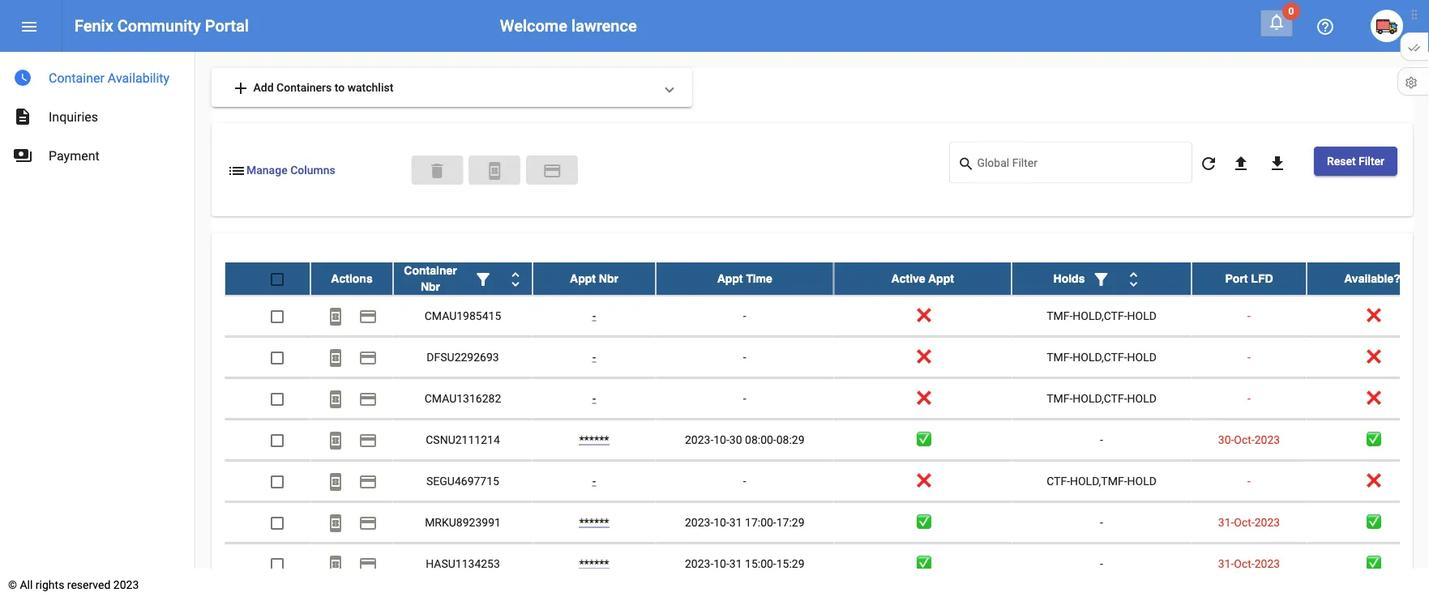 Task type: locate. For each thing, give the bounding box(es) containing it.
2 unfold_more from the left
[[1124, 269, 1143, 289]]

2 10- from the top
[[714, 516, 729, 529]]

2 - link from the top
[[592, 350, 596, 364]]

container for nbr
[[404, 264, 457, 277]]

0 vertical spatial container
[[49, 70, 104, 86]]

2 vertical spatial 2023-
[[685, 557, 714, 570]]

reset filter
[[1327, 154, 1385, 168]]

hold,ctf- for dfsu2292693
[[1073, 350, 1127, 364]]

payment for dfsu2292693
[[358, 348, 378, 368]]

csnu2111214
[[426, 433, 500, 446]]

1 appt from the left
[[570, 272, 596, 285]]

ctf-
[[1047, 474, 1070, 488]]

4 - link from the top
[[592, 474, 596, 488]]

payment button for hasu1134253
[[352, 548, 384, 580]]

1 ****** link from the top
[[579, 433, 609, 446]]

3 ****** link from the top
[[579, 557, 609, 570]]

1 vertical spatial oct-
[[1234, 516, 1255, 529]]

-
[[592, 309, 596, 322], [743, 309, 746, 322], [1248, 309, 1251, 322], [592, 350, 596, 364], [743, 350, 746, 364], [1248, 350, 1251, 364], [592, 392, 596, 405], [743, 392, 746, 405], [1248, 392, 1251, 405], [1100, 433, 1103, 446], [592, 474, 596, 488], [743, 474, 746, 488], [1248, 474, 1251, 488], [1100, 516, 1103, 529], [1100, 557, 1103, 570]]

no color image containing list
[[227, 161, 246, 180]]

lfd
[[1251, 272, 1273, 285]]

3 hold from the top
[[1127, 392, 1157, 405]]

hold for cmau1316282
[[1127, 392, 1157, 405]]

book_online button for dfsu2292693
[[319, 341, 352, 373]]

no color image inside refresh button
[[1199, 154, 1218, 173]]

****** for 2023-10-31 15:00-15:29
[[579, 557, 609, 570]]

hold,ctf- for cmau1985415
[[1073, 309, 1127, 322]]

0 horizontal spatial column header
[[393, 262, 533, 295]]

2 tmf-hold,ctf-hold from the top
[[1047, 350, 1157, 364]]

2023 for 2023-10-31 15:00-15:29
[[1255, 557, 1280, 570]]

container for availability
[[49, 70, 104, 86]]

nbr inside appt nbr column header
[[599, 272, 618, 285]]

2 vertical spatial ******
[[579, 557, 609, 570]]

2 31-oct-2023 from the top
[[1218, 557, 1280, 570]]

1 31-oct-2023 from the top
[[1218, 516, 1280, 529]]

0 vertical spatial 31-
[[1218, 516, 1234, 529]]

1 filter_alt button from the left
[[467, 262, 499, 295]]

1 ****** from the top
[[579, 433, 609, 446]]

1 vertical spatial 10-
[[714, 516, 729, 529]]

0 vertical spatial oct-
[[1234, 433, 1255, 446]]

15:00-
[[745, 557, 776, 570]]

❌
[[917, 309, 928, 322], [1367, 309, 1378, 322], [917, 350, 928, 364], [1367, 350, 1378, 364], [917, 392, 928, 405], [1367, 392, 1378, 405], [917, 474, 928, 488], [1367, 474, 1378, 488]]

hold for dfsu2292693
[[1127, 350, 1157, 364]]

2 horizontal spatial appt
[[928, 272, 954, 285]]

2 ****** from the top
[[579, 516, 609, 529]]

31 left '17:00-'
[[729, 516, 742, 529]]

31- for 17:29
[[1218, 516, 1234, 529]]

tmf-hold,ctf-hold
[[1047, 309, 1157, 322], [1047, 350, 1157, 364], [1047, 392, 1157, 405]]

column header
[[393, 262, 533, 295], [1012, 262, 1192, 295]]

1 row from the top
[[225, 262, 1429, 296]]

1 31 from the top
[[729, 516, 742, 529]]

2 vertical spatial tmf-hold,ctf-hold
[[1047, 392, 1157, 405]]

2023- left '17:00-'
[[685, 516, 714, 529]]

3 tmf-hold,ctf-hold from the top
[[1047, 392, 1157, 405]]

30-
[[1218, 433, 1234, 446]]

****** link for 2023-10-31 15:00-15:29
[[579, 557, 609, 570]]

unfold_more right holds filter_alt
[[1124, 269, 1143, 289]]

no color image containing description
[[13, 107, 32, 126]]

1 horizontal spatial appt
[[717, 272, 743, 285]]

payment for csnu2111214
[[358, 431, 378, 450]]

grid
[[225, 262, 1429, 602]]

actions column header
[[310, 262, 393, 295]]

3 tmf- from the top
[[1047, 392, 1073, 405]]

1 hold,ctf- from the top
[[1073, 309, 1127, 322]]

0 vertical spatial ****** link
[[579, 433, 609, 446]]

filter_alt right holds
[[1092, 269, 1111, 289]]

31
[[729, 516, 742, 529], [729, 557, 742, 570]]

actions
[[331, 272, 373, 285]]

unfold_more
[[506, 269, 525, 289], [1124, 269, 1143, 289]]

1 horizontal spatial nbr
[[599, 272, 618, 285]]

to
[[335, 81, 345, 94]]

2023-
[[685, 433, 714, 446], [685, 516, 714, 529], [685, 557, 714, 570]]

1 vertical spatial 2023-
[[685, 516, 714, 529]]

no color image containing add
[[231, 78, 250, 98]]

2 ****** link from the top
[[579, 516, 609, 529]]

0 vertical spatial hold,ctf-
[[1073, 309, 1127, 322]]

hold,ctf- for cmau1316282
[[1073, 392, 1127, 405]]

no color image inside file_upload button
[[1231, 154, 1251, 173]]

30-oct-2023
[[1218, 433, 1280, 446]]

no color image containing watch_later
[[13, 68, 32, 88]]

no color image containing file_download
[[1268, 154, 1287, 173]]

2 vertical spatial hold,ctf-
[[1073, 392, 1127, 405]]

0 horizontal spatial unfold_more
[[506, 269, 525, 289]]

oct- for 2023-10-31 15:00-15:29
[[1234, 557, 1255, 570]]

1 2023- from the top
[[685, 433, 714, 446]]

unfold_more button up cmau1985415
[[499, 262, 532, 295]]

1 horizontal spatial unfold_more
[[1124, 269, 1143, 289]]

no color image
[[1267, 12, 1287, 32], [1316, 17, 1335, 36], [13, 107, 32, 126], [1268, 154, 1287, 173], [485, 161, 504, 180], [358, 307, 378, 326], [326, 348, 345, 368], [358, 431, 378, 450], [326, 472, 345, 492], [358, 472, 378, 492], [326, 555, 345, 574], [358, 555, 378, 574]]

10- for 15:00-
[[714, 557, 729, 570]]

nbr
[[599, 272, 618, 285], [421, 280, 440, 293]]

2 vertical spatial ****** link
[[579, 557, 609, 570]]

31 for 17:00-
[[729, 516, 742, 529]]

notifications_none
[[1267, 12, 1287, 32]]

2023- left 15:00-
[[685, 557, 714, 570]]

2 31 from the top
[[729, 557, 742, 570]]

0 vertical spatial ******
[[579, 433, 609, 446]]

3 2023- from the top
[[685, 557, 714, 570]]

oct- for 2023-10-30 08:00-08:29
[[1234, 433, 1255, 446]]

10-
[[714, 433, 729, 446], [714, 516, 729, 529], [714, 557, 729, 570]]

1 horizontal spatial column header
[[1012, 262, 1192, 295]]

1 horizontal spatial unfold_more button
[[1117, 262, 1150, 295]]

filter_alt up cmau1985415
[[473, 269, 493, 289]]

navigation containing watch_later
[[0, 52, 195, 175]]

0 vertical spatial tmf-
[[1047, 309, 1073, 322]]

reserved
[[67, 578, 111, 592]]

****** link for 2023-10-31 17:00-17:29
[[579, 516, 609, 529]]

31 for 15:00-
[[729, 557, 742, 570]]

filter_alt button
[[467, 262, 499, 295], [1085, 262, 1117, 295]]

no color image containing notifications_none
[[1267, 12, 1287, 32]]

0 horizontal spatial filter_alt
[[473, 269, 493, 289]]

1 horizontal spatial container
[[404, 264, 457, 277]]

hold for segu4697715
[[1127, 474, 1157, 488]]

3 ****** from the top
[[579, 557, 609, 570]]

filter_alt button for container nbr
[[467, 262, 499, 295]]

2 2023- from the top
[[685, 516, 714, 529]]

4 hold from the top
[[1127, 474, 1157, 488]]

2 filter_alt button from the left
[[1085, 262, 1117, 295]]

31- for 15:29
[[1218, 557, 1234, 570]]

3 hold,ctf- from the top
[[1073, 392, 1127, 405]]

payment button for cmau1316282
[[352, 382, 384, 415]]

- cell
[[1192, 296, 1307, 336], [1192, 337, 1307, 377], [1192, 378, 1307, 419], [1012, 420, 1192, 460], [1192, 461, 1307, 501], [1012, 502, 1192, 543], [1012, 544, 1192, 584]]

0 vertical spatial 31
[[729, 516, 742, 529]]

0 vertical spatial 2023-
[[685, 433, 714, 446]]

1 filter_alt from the left
[[473, 269, 493, 289]]

active appt
[[891, 272, 954, 285]]

unfold_more for holds
[[1124, 269, 1143, 289]]

1 vertical spatial ******
[[579, 516, 609, 529]]

10- left '17:00-'
[[714, 516, 729, 529]]

1 31- from the top
[[1218, 516, 1234, 529]]

unfold_more button
[[499, 262, 532, 295], [1117, 262, 1150, 295]]

no color image inside navigation
[[13, 107, 32, 126]]

2 vertical spatial oct-
[[1234, 557, 1255, 570]]

2023 for 2023-10-30 08:00-08:29
[[1255, 433, 1280, 446]]

time
[[746, 272, 772, 285]]

1 vertical spatial hold,ctf-
[[1073, 350, 1127, 364]]

1 vertical spatial ****** link
[[579, 516, 609, 529]]

10- for 08:00-
[[714, 433, 729, 446]]

hold
[[1127, 309, 1157, 322], [1127, 350, 1157, 364], [1127, 392, 1157, 405], [1127, 474, 1157, 488]]

no color image containing refresh
[[1199, 154, 1218, 173]]

3 - link from the top
[[592, 392, 596, 405]]

- link
[[592, 309, 596, 322], [592, 350, 596, 364], [592, 392, 596, 405], [592, 474, 596, 488]]

0 vertical spatial 31-oct-2023
[[1218, 516, 1280, 529]]

no color image containing help_outline
[[1316, 17, 1335, 36]]

3 oct- from the top
[[1234, 557, 1255, 570]]

payment
[[542, 161, 562, 180], [358, 307, 378, 326], [358, 348, 378, 368], [358, 389, 378, 409], [358, 431, 378, 450], [358, 472, 378, 492], [358, 513, 378, 533], [358, 555, 378, 574]]

1 unfold_more button from the left
[[499, 262, 532, 295]]

nbr inside container nbr
[[421, 280, 440, 293]]

1 vertical spatial 31-oct-2023
[[1218, 557, 1280, 570]]

no color image
[[19, 17, 39, 36], [13, 68, 32, 88], [231, 78, 250, 98], [13, 146, 32, 165], [1199, 154, 1218, 173], [1231, 154, 1251, 173], [958, 154, 977, 174], [227, 161, 246, 180], [542, 161, 562, 180], [473, 269, 493, 289], [506, 269, 525, 289], [1092, 269, 1111, 289], [1124, 269, 1143, 289], [326, 307, 345, 326], [358, 348, 378, 368], [326, 389, 345, 409], [358, 389, 378, 409], [326, 431, 345, 450], [326, 513, 345, 533], [358, 513, 378, 533]]

unfold_more left appt nbr
[[506, 269, 525, 289]]

2 tmf- from the top
[[1047, 350, 1073, 364]]

2023- left 30
[[685, 433, 714, 446]]

appt inside column header
[[717, 272, 743, 285]]

container up inquiries
[[49, 70, 104, 86]]

appt time
[[717, 272, 772, 285]]

5 row from the top
[[225, 420, 1429, 461]]

10- left 08:00-
[[714, 433, 729, 446]]

10- left 15:00-
[[714, 557, 729, 570]]

book_online button for segu4697715
[[319, 465, 352, 497]]

port lfd column header
[[1192, 262, 1307, 295]]

availability
[[108, 70, 170, 86]]

0 horizontal spatial appt
[[570, 272, 596, 285]]

tmf-hold,ctf-hold for cmau1985415
[[1047, 309, 1157, 322]]

2 vertical spatial tmf-
[[1047, 392, 1073, 405]]

2023-10-30 08:00-08:29
[[685, 433, 805, 446]]

1 vertical spatial tmf-hold,ctf-hold
[[1047, 350, 1157, 364]]

0 horizontal spatial nbr
[[421, 280, 440, 293]]

1 unfold_more from the left
[[506, 269, 525, 289]]

1 oct- from the top
[[1234, 433, 1255, 446]]

mrku8923991
[[425, 516, 501, 529]]

******
[[579, 433, 609, 446], [579, 516, 609, 529], [579, 557, 609, 570]]

filter_alt
[[473, 269, 493, 289], [1092, 269, 1111, 289]]

unfold_more button for holds
[[1117, 262, 1150, 295]]

payment button
[[526, 155, 578, 185], [352, 300, 384, 332], [352, 341, 384, 373], [352, 382, 384, 415], [352, 424, 384, 456], [352, 465, 384, 497], [352, 506, 384, 539], [352, 548, 384, 580]]

2 unfold_more button from the left
[[1117, 262, 1150, 295]]

appt nbr column header
[[533, 262, 656, 295]]

2 31- from the top
[[1218, 557, 1234, 570]]

no color image containing file_upload
[[1231, 154, 1251, 173]]

31 left 15:00-
[[729, 557, 742, 570]]

0 horizontal spatial unfold_more button
[[499, 262, 532, 295]]

payment
[[49, 148, 99, 163]]

navigation
[[0, 52, 195, 175]]

no color image containing menu
[[19, 17, 39, 36]]

0 vertical spatial 10-
[[714, 433, 729, 446]]

08:00-
[[745, 433, 776, 446]]

2 vertical spatial 10-
[[714, 557, 729, 570]]

1 hold from the top
[[1127, 309, 1157, 322]]

2 column header from the left
[[1012, 262, 1192, 295]]

fenix
[[75, 16, 113, 35]]

row containing filter_alt
[[225, 262, 1429, 296]]

2 oct- from the top
[[1234, 516, 1255, 529]]

no color image containing payments
[[13, 146, 32, 165]]

1 horizontal spatial filter_alt
[[1092, 269, 1111, 289]]

0 horizontal spatial filter_alt button
[[467, 262, 499, 295]]

delete image
[[427, 161, 447, 180]]

1 10- from the top
[[714, 433, 729, 446]]

30
[[729, 433, 742, 446]]

10- for 17:00-
[[714, 516, 729, 529]]

appt
[[570, 272, 596, 285], [717, 272, 743, 285], [928, 272, 954, 285]]

0 horizontal spatial container
[[49, 70, 104, 86]]

ctf-hold,tmf-hold
[[1047, 474, 1157, 488]]

manage
[[246, 164, 287, 177]]

description
[[13, 107, 32, 126]]

****** link
[[579, 433, 609, 446], [579, 516, 609, 529], [579, 557, 609, 570]]

book_online button
[[469, 155, 521, 185], [319, 300, 352, 332], [319, 341, 352, 373], [319, 382, 352, 415], [319, 424, 352, 456], [319, 465, 352, 497], [319, 506, 352, 539], [319, 548, 352, 580]]

cmau1316282
[[425, 392, 501, 405]]

1 vertical spatial tmf-
[[1047, 350, 1073, 364]]

1 tmf-hold,ctf-hold from the top
[[1047, 309, 1157, 322]]

container up cmau1985415
[[404, 264, 457, 277]]

list
[[227, 161, 246, 180]]

©
[[8, 578, 17, 592]]

row
[[225, 262, 1429, 296], [225, 296, 1429, 337], [225, 337, 1429, 378], [225, 378, 1429, 420], [225, 420, 1429, 461], [225, 461, 1429, 502], [225, 502, 1429, 544], [225, 544, 1429, 585]]

oct-
[[1234, 433, 1255, 446], [1234, 516, 1255, 529], [1234, 557, 1255, 570]]

refresh button
[[1192, 147, 1225, 179]]

1 horizontal spatial filter_alt button
[[1085, 262, 1117, 295]]

cmau1985415
[[425, 309, 501, 322]]

1 vertical spatial 31-
[[1218, 557, 1234, 570]]

filter_alt button for holds
[[1085, 262, 1117, 295]]

1 - link from the top
[[592, 309, 596, 322]]

appt for appt nbr
[[570, 272, 596, 285]]

book_online for cmau1316282
[[326, 389, 345, 409]]

1 vertical spatial 31
[[729, 557, 742, 570]]

1 tmf- from the top
[[1047, 309, 1073, 322]]

2 appt from the left
[[717, 272, 743, 285]]

31-
[[1218, 516, 1234, 529], [1218, 557, 1234, 570]]

31-oct-2023
[[1218, 516, 1280, 529], [1218, 557, 1280, 570]]

2 hold,ctf- from the top
[[1073, 350, 1127, 364]]

0 vertical spatial tmf-hold,ctf-hold
[[1047, 309, 1157, 322]]

hold,ctf-
[[1073, 309, 1127, 322], [1073, 350, 1127, 364], [1073, 392, 1127, 405]]

tmf-
[[1047, 309, 1073, 322], [1047, 350, 1073, 364], [1047, 392, 1073, 405]]

3 10- from the top
[[714, 557, 729, 570]]

✅
[[917, 433, 928, 446], [1367, 433, 1378, 446], [917, 516, 928, 529], [1367, 516, 1378, 529], [917, 557, 928, 570], [1367, 557, 1378, 570]]

1 vertical spatial container
[[404, 264, 457, 277]]

2 hold from the top
[[1127, 350, 1157, 364]]

unfold_more button right holds filter_alt
[[1117, 262, 1150, 295]]

2023
[[1255, 433, 1280, 446], [1255, 516, 1280, 529], [1255, 557, 1280, 570], [113, 578, 139, 592]]

no color image inside help_outline popup button
[[1316, 17, 1335, 36]]

no color image inside menu button
[[19, 17, 39, 36]]

container
[[49, 70, 104, 86], [404, 264, 457, 277]]

payment for cmau1985415
[[358, 307, 378, 326]]



Task type: vqa. For each thing, say whether or not it's contained in the screenshot.


Task type: describe. For each thing, give the bounding box(es) containing it.
watch_later
[[13, 68, 32, 88]]

no color image containing search
[[958, 154, 977, 174]]

watchlist
[[347, 81, 394, 94]]

search
[[958, 155, 975, 172]]

payment button for cmau1985415
[[352, 300, 384, 332]]

****** link for 2023-10-30 08:00-08:29
[[579, 433, 609, 446]]

7 row from the top
[[225, 502, 1429, 544]]

dfsu2292693
[[427, 350, 499, 364]]

hasu1134253
[[426, 557, 500, 570]]

hold,tmf-
[[1070, 474, 1127, 488]]

oct- for 2023-10-31 17:00-17:29
[[1234, 516, 1255, 529]]

15:29
[[776, 557, 805, 570]]

3 appt from the left
[[928, 272, 954, 285]]

lawrence
[[571, 16, 637, 35]]

holds
[[1054, 272, 1085, 285]]

port lfd
[[1225, 272, 1273, 285]]

payments
[[13, 146, 32, 165]]

tmf- for cmau1985415
[[1047, 309, 1073, 322]]

file_download button
[[1261, 147, 1294, 179]]

all
[[20, 578, 33, 592]]

payment button for mrku8923991
[[352, 506, 384, 539]]

book_online for dfsu2292693
[[326, 348, 345, 368]]

© all rights reserved 2023
[[8, 578, 139, 592]]

inquiries
[[49, 109, 98, 124]]

available?
[[1344, 272, 1401, 285]]

book_online for mrku8923991
[[326, 513, 345, 533]]

Global Watchlist Filter field
[[977, 159, 1184, 172]]

17:00-
[[745, 516, 776, 529]]

no color image inside notifications_none "popup button"
[[1267, 12, 1287, 32]]

active appt column header
[[834, 262, 1012, 295]]

2023- for 2023-10-30 08:00-08:29
[[685, 433, 714, 446]]

3 row from the top
[[225, 337, 1429, 378]]

****** for 2023-10-30 08:00-08:29
[[579, 433, 609, 446]]

book_online for segu4697715
[[326, 472, 345, 492]]

payment for segu4697715
[[358, 472, 378, 492]]

2023- for 2023-10-31 15:00-15:29
[[685, 557, 714, 570]]

6 row from the top
[[225, 461, 1429, 502]]

tmf-hold,ctf-hold for cmau1316282
[[1047, 392, 1157, 405]]

help_outline
[[1316, 17, 1335, 36]]

book_online for csnu2111214
[[326, 431, 345, 450]]

community
[[117, 16, 201, 35]]

reset filter button
[[1314, 147, 1398, 176]]

31-oct-2023 for 2023-10-31 17:00-17:29
[[1218, 516, 1280, 529]]

book_online button for cmau1316282
[[319, 382, 352, 415]]

active
[[891, 272, 925, 285]]

notifications_none button
[[1261, 10, 1293, 37]]

delete
[[427, 161, 447, 180]]

fenix community portal
[[75, 16, 249, 35]]

holds filter_alt
[[1054, 269, 1111, 289]]

payment for hasu1134253
[[358, 555, 378, 574]]

08:29
[[776, 433, 805, 446]]

file_upload
[[1231, 154, 1251, 173]]

tmf- for cmau1316282
[[1047, 392, 1073, 405]]

containers
[[277, 81, 332, 94]]

book_online button for cmau1985415
[[319, 300, 352, 332]]

file_upload button
[[1225, 147, 1257, 179]]

file_download
[[1268, 154, 1287, 173]]

2023-10-31 15:00-15:29
[[685, 557, 805, 570]]

8 row from the top
[[225, 544, 1429, 585]]

unfold_more for container nbr
[[506, 269, 525, 289]]

- link for cmau1316282
[[592, 392, 596, 405]]

book_online button for csnu2111214
[[319, 424, 352, 456]]

nbr for container nbr
[[421, 280, 440, 293]]

book_online for hasu1134253
[[326, 555, 345, 574]]

reset
[[1327, 154, 1356, 168]]

menu
[[19, 17, 39, 36]]

portal
[[205, 16, 249, 35]]

refresh
[[1199, 154, 1218, 173]]

tmf- for dfsu2292693
[[1047, 350, 1073, 364]]

add
[[231, 78, 250, 98]]

payment for cmau1316282
[[358, 389, 378, 409]]

- link for cmau1985415
[[592, 309, 596, 322]]

2 row from the top
[[225, 296, 1429, 337]]

- link for segu4697715
[[592, 474, 596, 488]]

rights
[[36, 578, 64, 592]]

book_online for cmau1985415
[[326, 307, 345, 326]]

help_outline button
[[1309, 10, 1342, 42]]

payment for mrku8923991
[[358, 513, 378, 533]]

container availability
[[49, 70, 170, 86]]

book_online button for mrku8923991
[[319, 506, 352, 539]]

list manage columns
[[227, 161, 335, 180]]

grid containing filter_alt
[[225, 262, 1429, 602]]

appt nbr
[[570, 272, 618, 285]]

delete button
[[411, 155, 463, 185]]

add add containers to watchlist
[[231, 78, 394, 98]]

add
[[253, 81, 274, 94]]

port
[[1225, 272, 1248, 285]]

17:29
[[776, 516, 805, 529]]

payment button for segu4697715
[[352, 465, 384, 497]]

available? column header
[[1307, 262, 1429, 295]]

1 column header from the left
[[393, 262, 533, 295]]

2023 for 2023-10-31 17:00-17:29
[[1255, 516, 1280, 529]]

appt for appt time
[[717, 272, 743, 285]]

container nbr
[[404, 264, 457, 293]]

no color image inside "file_download" button
[[1268, 154, 1287, 173]]

appt time column header
[[656, 262, 834, 295]]

- link for dfsu2292693
[[592, 350, 596, 364]]

welcome
[[500, 16, 567, 35]]

segu4697715
[[426, 474, 499, 488]]

31-oct-2023 for 2023-10-31 15:00-15:29
[[1218, 557, 1280, 570]]

2023-10-31 17:00-17:29
[[685, 516, 805, 529]]

unfold_more button for container nbr
[[499, 262, 532, 295]]

columns
[[290, 164, 335, 177]]

payment button for dfsu2292693
[[352, 341, 384, 373]]

****** for 2023-10-31 17:00-17:29
[[579, 516, 609, 529]]

payment button for csnu2111214
[[352, 424, 384, 456]]

welcome lawrence
[[500, 16, 637, 35]]

menu button
[[13, 10, 45, 42]]

tmf-hold,ctf-hold for dfsu2292693
[[1047, 350, 1157, 364]]

book_online button for hasu1134253
[[319, 548, 352, 580]]

filter
[[1359, 154, 1385, 168]]

2023- for 2023-10-31 17:00-17:29
[[685, 516, 714, 529]]

4 row from the top
[[225, 378, 1429, 420]]

nbr for appt nbr
[[599, 272, 618, 285]]

2 filter_alt from the left
[[1092, 269, 1111, 289]]

hold for cmau1985415
[[1127, 309, 1157, 322]]



